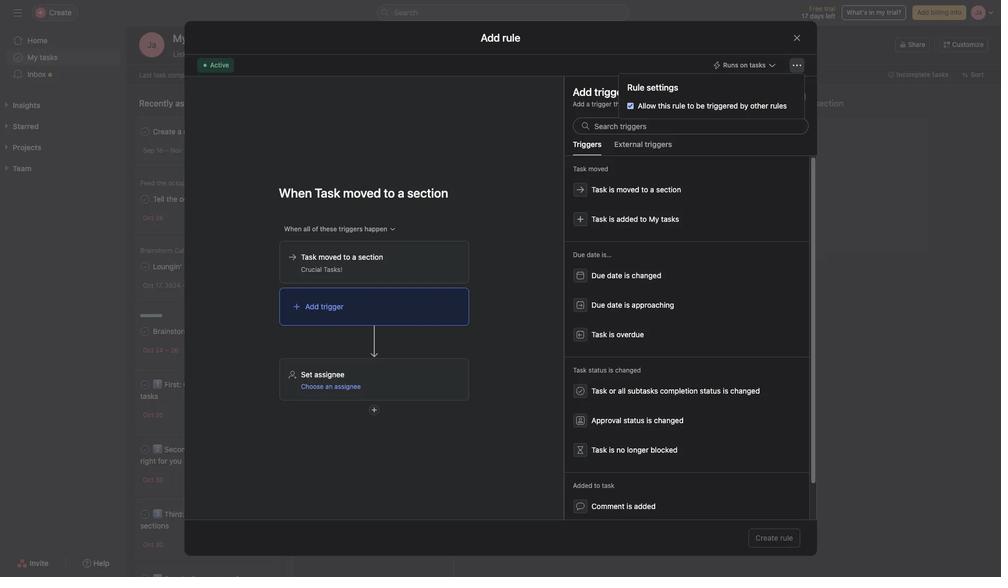 Task type: describe. For each thing, give the bounding box(es) containing it.
that
[[614, 100, 625, 108]]

subtasks
[[627, 387, 658, 395]]

completed checkbox for loungin' laguna lemon lime
[[139, 260, 151, 273]]

0 horizontal spatial section
[[358, 253, 383, 262]]

date for due date is changed
[[607, 271, 622, 280]]

when all of these triggers happen
[[284, 225, 387, 233]]

add up rule menu tabs tab list at right top
[[683, 128, 697, 137]]

when
[[284, 225, 301, 233]]

my inside 'link'
[[27, 53, 38, 62]]

close this dialog image
[[793, 33, 801, 42]]

rules
[[771, 101, 787, 110]]

get for organized
[[186, 510, 198, 519]]

all inside dropdown button
[[303, 225, 310, 233]]

1 vertical spatial flavors
[[244, 327, 266, 336]]

approaching
[[632, 301, 674, 310]]

overdue
[[616, 330, 644, 339]]

home link
[[6, 32, 120, 49]]

1 horizontal spatial find
[[321, 192, 336, 201]]

when all of these triggers happen button
[[279, 222, 400, 237]]

task is overdue
[[591, 330, 644, 339]]

task for task is no longer blocked
[[591, 446, 607, 455]]

with inside 3️⃣ third: get organized with sections
[[236, 510, 250, 519]]

lime
[[236, 262, 252, 271]]

to right brand
[[343, 253, 350, 262]]

blocked
[[651, 446, 677, 455]]

on inside dropdown button
[[740, 61, 748, 69]]

first:
[[164, 380, 181, 389]]

1 vertical spatial trigger
[[321, 302, 343, 311]]

oct 30 button for right
[[143, 476, 163, 484]]

global element
[[0, 26, 127, 89]]

oct up 1️⃣
[[143, 346, 154, 354]]

status for task status is changed
[[588, 366, 607, 374]]

tasks inside 1️⃣ first: get started using my tasks
[[140, 392, 158, 401]]

1 vertical spatial brainstorm
[[153, 327, 190, 336]]

active button
[[197, 58, 234, 73]]

that's
[[246, 445, 266, 454]]

them
[[239, 195, 257, 204]]

oct 26
[[143, 214, 163, 222]]

17
[[802, 12, 808, 20]]

task for task moved to a section
[[301, 253, 316, 262]]

added for task
[[616, 215, 638, 224]]

1 horizontal spatial 24
[[223, 71, 231, 79]]

0 horizontal spatial on
[[201, 71, 209, 79]]

0 vertical spatial 26
[[155, 214, 163, 222]]

laguna
[[184, 262, 209, 271]]

add billing info
[[917, 8, 962, 16]]

3️⃣
[[153, 510, 162, 519]]

objective
[[338, 192, 369, 201]]

due date is changed button
[[567, 262, 807, 289]]

due for due date is changed
[[591, 271, 605, 280]]

1 vertical spatial brainstorm california cola flavors
[[153, 327, 266, 336]]

completion
[[660, 387, 698, 395]]

my tasks
[[27, 53, 58, 62]]

add task for the top add task button
[[683, 128, 714, 137]]

completed image for tell the octopus you love them
[[139, 193, 151, 206]]

completed checkbox down "sections"
[[140, 575, 149, 577]]

rule menu tabs tab list
[[564, 139, 817, 156]]

free trial 17 days left
[[802, 5, 836, 20]]

oct 26 button
[[143, 214, 163, 222]]

inbox link
[[6, 66, 120, 83]]

oct 30 button for tasks
[[143, 411, 163, 419]]

calendar link
[[232, 50, 263, 64]]

right
[[140, 457, 156, 466]]

marketing
[[402, 257, 436, 266]]

0 horizontal spatial add task button
[[300, 312, 447, 331]]

my inside popup button
[[649, 215, 659, 224]]

last task completed on oct 24
[[139, 71, 231, 79]]

meeting
[[343, 257, 371, 266]]

these
[[320, 225, 337, 233]]

3 30 from the top
[[155, 541, 163, 549]]

search
[[394, 8, 418, 17]]

27
[[339, 288, 346, 296]]

days
[[810, 12, 824, 20]]

calendar
[[232, 50, 263, 59]]

triggers inside rule menu tabs tab list
[[645, 140, 672, 149]]

tasks inside dropdown button
[[750, 61, 766, 69]]

runs on tasks button
[[708, 58, 781, 73]]

search list box
[[376, 4, 629, 21]]

in inside add trigger add a trigger that sets the rule in motion.
[[666, 100, 671, 108]]

trial?
[[887, 8, 902, 16]]

a inside popup button
[[650, 185, 654, 194]]

my tasks link
[[6, 49, 120, 66]]

an
[[325, 383, 332, 391]]

find inside 2️⃣ second: find the layout that's right for you
[[194, 445, 209, 454]]

organized
[[200, 510, 234, 519]]

completed image for brand meeting with the marketing team
[[307, 255, 320, 268]]

task for task is moved to a section
[[591, 185, 607, 194]]

loungin'
[[153, 262, 182, 271]]

nov
[[170, 147, 182, 155]]

create rule
[[756, 534, 793, 543]]

other
[[750, 101, 769, 110]]

tasks inside 'link'
[[40, 53, 58, 62]]

completed checkbox for brainstorm california cola flavors
[[139, 325, 151, 338]]

due for due date is approaching
[[591, 301, 605, 310]]

lemon
[[211, 262, 234, 271]]

choose an assignee
[[301, 383, 361, 391]]

task or all subtasks completion status is changed
[[591, 387, 760, 395]]

1 horizontal spatial 26
[[171, 346, 178, 354]]

loungin' laguna lemon lime
[[153, 262, 252, 271]]

add inside add section "button"
[[797, 99, 813, 108]]

moved for task moved to a section
[[318, 253, 341, 262]]

1 horizontal spatial rule
[[673, 101, 686, 110]]

– left 31, on the left
[[182, 282, 186, 289]]

comment
[[591, 502, 625, 511]]

tell the octopus you love them
[[153, 195, 257, 204]]

is down subtasks
[[646, 416, 652, 425]]

of
[[312, 225, 318, 233]]

left
[[826, 12, 836, 20]]

robot
[[200, 127, 218, 136]]

1️⃣ first: get started using my tasks
[[140, 380, 255, 401]]

moved inside popup button
[[616, 185, 639, 194]]

board link
[[198, 50, 219, 64]]

completed image for loungin' laguna lemon lime
[[139, 260, 151, 273]]

active
[[210, 61, 229, 69]]

0 vertical spatial assignee
[[314, 370, 344, 379]]

a inside add trigger add a trigger that sets the rule in motion.
[[587, 100, 590, 108]]

add another action image
[[371, 407, 377, 413]]

triggers inside dropdown button
[[339, 225, 363, 233]]

all inside popup button
[[618, 387, 626, 395]]

0 vertical spatial california
[[175, 247, 203, 255]]

list
[[173, 50, 186, 59]]

feed the octopus!
[[140, 179, 194, 187]]

approval status is changed
[[591, 416, 683, 425]]

choose
[[301, 383, 323, 391]]

ja
[[147, 40, 156, 50]]

2 horizontal spatial status
[[700, 387, 721, 395]]

2 2024 from the left
[[211, 282, 226, 289]]

1️⃣
[[153, 380, 162, 389]]

oct left 17,
[[143, 282, 154, 289]]

team
[[308, 268, 326, 277]]

recently assigned
[[139, 99, 211, 108]]

added
[[573, 482, 592, 490]]

feed
[[140, 179, 155, 187]]

comment is added
[[591, 502, 656, 511]]

task for task is overdue
[[591, 330, 607, 339]]

share
[[908, 41, 926, 49]]

oct 17, 2024 – oct 31, 2024
[[143, 282, 226, 289]]

by
[[740, 101, 748, 110]]

in inside button
[[869, 8, 875, 16]]

is left no
[[609, 446, 614, 455]]

add rule
[[481, 31, 521, 44]]

task for task status is changed
[[573, 366, 587, 374]]

crucial tasks!
[[301, 266, 342, 274]]

oct 30 for tasks
[[143, 411, 163, 419]]

to for my
[[640, 215, 647, 224]]

trial
[[824, 5, 836, 13]]

search button
[[376, 4, 629, 21]]

sets
[[627, 100, 640, 108]]

1 16 from the left
[[156, 147, 163, 155]]

billing
[[931, 8, 949, 16]]

– for oct 25 – 27
[[333, 288, 337, 296]]

task moved to a section
[[301, 253, 383, 262]]

is right the "comment"
[[627, 502, 632, 511]]

added for comment
[[634, 502, 656, 511]]

what's
[[847, 8, 868, 16]]

0 vertical spatial brainstorm
[[140, 247, 173, 255]]

oct down active
[[211, 71, 221, 79]]

completed image for brainstorm california cola flavors
[[139, 325, 151, 338]]

add trigger add a trigger that sets the rule in motion.
[[573, 86, 695, 108]]



Task type: locate. For each thing, give the bounding box(es) containing it.
sep 16 – nov 16
[[143, 147, 191, 155]]

create rule button
[[749, 529, 800, 548]]

completed image left the tell
[[139, 193, 151, 206]]

0 vertical spatial flavors
[[220, 247, 240, 255]]

1 30 from the top
[[155, 411, 163, 419]]

0 vertical spatial cola
[[205, 247, 218, 255]]

moved up tasks! in the left top of the page
[[318, 253, 341, 262]]

1 horizontal spatial status
[[623, 416, 644, 425]]

30 down 1️⃣
[[155, 411, 163, 419]]

task is overdue button
[[567, 321, 807, 349]]

the inside brand meeting with the marketing team
[[389, 257, 400, 266]]

2 horizontal spatial moved
[[616, 185, 639, 194]]

2 vertical spatial section
[[358, 253, 383, 262]]

2 vertical spatial status
[[623, 416, 644, 425]]

ja button
[[139, 32, 165, 57]]

1 vertical spatial get
[[186, 510, 198, 519]]

completed checkbox for brand meeting with the marketing team
[[307, 255, 320, 268]]

25
[[324, 288, 331, 296]]

get right third:
[[186, 510, 198, 519]]

california up laguna
[[175, 247, 203, 255]]

due inside popup button
[[591, 301, 605, 310]]

triggers right these
[[339, 225, 363, 233]]

status right completion at the right
[[700, 387, 721, 395]]

1 horizontal spatial 2024
[[211, 282, 226, 289]]

1 vertical spatial create
[[756, 534, 778, 543]]

or
[[609, 387, 616, 395]]

find objective
[[321, 192, 369, 201]]

0 horizontal spatial in
[[666, 100, 671, 108]]

completed
[[168, 71, 200, 79]]

31,
[[200, 282, 209, 289]]

0 horizontal spatial flavors
[[220, 247, 240, 255]]

hide sidebar image
[[14, 8, 22, 17]]

section up task is added to my tasks popup button
[[656, 185, 681, 194]]

status
[[588, 366, 607, 374], [700, 387, 721, 395], [623, 416, 644, 425]]

24 down active
[[223, 71, 231, 79]]

1 vertical spatial add task button
[[300, 312, 447, 331]]

1 horizontal spatial triggers
[[645, 140, 672, 149]]

added to task
[[573, 482, 614, 490]]

0 vertical spatial oct 30
[[143, 411, 163, 419]]

oct down right in the left bottom of the page
[[143, 476, 154, 484]]

3 oct 30 button from the top
[[143, 541, 163, 549]]

triggers right external
[[645, 140, 672, 149]]

create for create rule
[[756, 534, 778, 543]]

0 vertical spatial in
[[869, 8, 875, 16]]

completed checkbox up team
[[307, 255, 320, 268]]

add task up 'down arrow' image
[[362, 316, 393, 325]]

0 vertical spatial create
[[153, 127, 176, 136]]

completed checkbox up right in the left bottom of the page
[[139, 443, 151, 456]]

to inside popup button
[[641, 185, 648, 194]]

motion.
[[673, 100, 695, 108]]

get right first:
[[183, 380, 196, 389]]

1 horizontal spatial cola
[[226, 327, 242, 336]]

is left the approaching
[[624, 301, 630, 310]]

approval
[[591, 416, 621, 425]]

0 horizontal spatial add task
[[362, 316, 393, 325]]

changed inside popup button
[[632, 271, 661, 280]]

in left my
[[869, 8, 875, 16]]

task
[[154, 71, 166, 79], [699, 128, 714, 137], [378, 316, 393, 325], [602, 482, 614, 490]]

task for task is added to my tasks
[[591, 215, 607, 224]]

oct 24 – 26
[[143, 346, 178, 354]]

date inside popup button
[[607, 271, 622, 280]]

down arrow image
[[370, 326, 378, 358]]

my inside 1️⃣ first: get started using my tasks
[[244, 380, 255, 389]]

2 horizontal spatial my
[[649, 215, 659, 224]]

1 horizontal spatial flavors
[[244, 327, 266, 336]]

my down "task is moved to a section"
[[649, 215, 659, 224]]

completed image for find objective
[[307, 190, 320, 203]]

completed checkbox for find objective
[[307, 190, 320, 203]]

due date is approaching
[[591, 301, 674, 310]]

1 horizontal spatial in
[[869, 8, 875, 16]]

assignee up an
[[314, 370, 344, 379]]

1 oct 30 button from the top
[[143, 411, 163, 419]]

oct 30 down 1️⃣
[[143, 411, 163, 419]]

add section
[[797, 99, 844, 108]]

0 horizontal spatial cola
[[205, 247, 218, 255]]

sections
[[140, 522, 169, 530]]

brand
[[321, 257, 341, 266]]

moved for task moved
[[588, 165, 608, 173]]

the inside 2️⃣ second: find the layout that's right for you
[[211, 445, 222, 454]]

oct down "sections"
[[143, 541, 154, 549]]

board
[[198, 50, 219, 59]]

tasks down home
[[40, 53, 58, 62]]

tasks right runs
[[750, 61, 766, 69]]

oct 30 button down right in the left bottom of the page
[[143, 476, 163, 484]]

started
[[198, 380, 222, 389]]

task is no longer blocked button
[[567, 437, 807, 464]]

section down "happen"
[[358, 253, 383, 262]]

get for started
[[183, 380, 196, 389]]

1 horizontal spatial section
[[656, 185, 681, 194]]

3 oct 30 from the top
[[143, 541, 163, 549]]

a up "task is added to my tasks"
[[650, 185, 654, 194]]

2 oct 30 button from the top
[[143, 476, 163, 484]]

add down add trigger
[[573, 100, 585, 108]]

0 horizontal spatial triggers
[[339, 225, 363, 233]]

0 vertical spatial 30
[[155, 411, 163, 419]]

the right the tell
[[167, 195, 178, 204]]

oct 30 down "sections"
[[143, 541, 163, 549]]

0 horizontal spatial moved
[[318, 253, 341, 262]]

find left objective
[[321, 192, 336, 201]]

third:
[[164, 510, 184, 519]]

octopus
[[180, 195, 207, 204]]

task
[[573, 165, 587, 173], [591, 185, 607, 194], [591, 215, 607, 224], [301, 253, 316, 262], [591, 330, 607, 339], [573, 366, 587, 374], [591, 387, 607, 395], [591, 446, 607, 455]]

is right completion at the right
[[723, 387, 728, 395]]

oct left 31, on the left
[[188, 282, 199, 289]]

1 oct 30 from the top
[[143, 411, 163, 419]]

to right added
[[594, 482, 600, 490]]

0 vertical spatial you
[[209, 195, 221, 204]]

runs on tasks
[[723, 61, 766, 69]]

0 horizontal spatial create
[[153, 127, 176, 136]]

date
[[587, 251, 600, 259], [607, 271, 622, 280], [607, 301, 622, 310]]

add inside add trigger add a trigger that sets the rule in motion.
[[573, 100, 585, 108]]

1 vertical spatial add task
[[362, 316, 393, 325]]

completed image
[[139, 125, 151, 138], [307, 190, 320, 203], [139, 193, 151, 206], [139, 443, 151, 456], [139, 508, 151, 521]]

files link
[[276, 50, 292, 64]]

1 vertical spatial added
[[634, 502, 656, 511]]

2 16 from the left
[[184, 147, 191, 155]]

is up 'or' on the bottom of page
[[608, 366, 613, 374]]

on right runs
[[740, 61, 748, 69]]

due for due date is…
[[573, 251, 585, 259]]

30 for tasks
[[155, 411, 163, 419]]

1 vertical spatial due
[[591, 271, 605, 280]]

0 horizontal spatial all
[[303, 225, 310, 233]]

0 vertical spatial find
[[321, 192, 336, 201]]

task inside popup button
[[591, 185, 607, 194]]

completed checkbox for 2️⃣ second: find the layout that's right for you
[[139, 443, 151, 456]]

on down board link
[[201, 71, 209, 79]]

add trigger
[[573, 86, 626, 98]]

0 vertical spatial brainstorm california cola flavors
[[140, 247, 240, 255]]

rule inside button
[[780, 534, 793, 543]]

completed image left 1️⃣
[[139, 379, 151, 391]]

new
[[184, 127, 198, 136]]

the right feed
[[157, 179, 166, 187]]

– for sep 16 – nov 16
[[165, 147, 169, 155]]

oct 30 button down "sections"
[[143, 541, 163, 549]]

completed checkbox left 1️⃣
[[139, 379, 151, 391]]

completed image left loungin'
[[139, 260, 151, 273]]

list link
[[173, 50, 186, 64]]

1 vertical spatial oct 30
[[143, 476, 163, 484]]

1 vertical spatial moved
[[616, 185, 639, 194]]

add right rules at the right
[[797, 99, 813, 108]]

you inside 2️⃣ second: find the layout that's right for you
[[169, 457, 182, 466]]

24
[[223, 71, 231, 79], [155, 346, 163, 354]]

1 horizontal spatial add task
[[683, 128, 714, 137]]

– left 27
[[333, 288, 337, 296]]

changed for task status is changed
[[615, 366, 641, 374]]

date inside popup button
[[607, 301, 622, 310]]

task is added to my tasks button
[[567, 206, 807, 233]]

added down "task is moved to a section"
[[616, 215, 638, 224]]

1 vertical spatial cola
[[226, 327, 242, 336]]

add inside add billing info button
[[917, 8, 929, 16]]

task or all subtasks completion status is changed button
[[567, 378, 807, 405]]

0 vertical spatial section
[[815, 99, 844, 108]]

0 vertical spatial status
[[588, 366, 607, 374]]

brainstorm california cola flavors up laguna
[[140, 247, 240, 255]]

status for approval status is changed
[[623, 416, 644, 425]]

task is moved to a section
[[591, 185, 681, 194]]

1 vertical spatial status
[[700, 387, 721, 395]]

due left is…
[[573, 251, 585, 259]]

1 horizontal spatial create
[[756, 534, 778, 543]]

comment is added button
[[567, 493, 807, 520]]

brainstorm up oct 24 – 26
[[153, 327, 190, 336]]

0 vertical spatial with
[[373, 257, 387, 266]]

love
[[223, 195, 237, 204]]

completed checkbox for 1️⃣ first: get started using my tasks
[[139, 379, 151, 391]]

1 horizontal spatial you
[[209, 195, 221, 204]]

triggered
[[707, 101, 738, 110]]

0 vertical spatial 24
[[223, 71, 231, 79]]

oct 30 for right
[[143, 476, 163, 484]]

Search triggers text field
[[573, 118, 809, 134]]

to
[[688, 101, 694, 110], [641, 185, 648, 194], [640, 215, 647, 224], [343, 253, 350, 262], [594, 482, 600, 490]]

1 2024 from the left
[[165, 282, 181, 289]]

2 vertical spatial due
[[591, 301, 605, 310]]

2 completed checkbox from the top
[[139, 379, 151, 391]]

inbox
[[27, 70, 46, 79]]

– for oct 24 – 26
[[165, 346, 169, 354]]

0 vertical spatial due
[[573, 251, 585, 259]]

to for be
[[688, 101, 694, 110]]

1 vertical spatial on
[[201, 71, 209, 79]]

2 vertical spatial moved
[[318, 253, 341, 262]]

with right meeting
[[373, 257, 387, 266]]

0 horizontal spatial trigger
[[321, 302, 343, 311]]

0 vertical spatial date
[[587, 251, 600, 259]]

invite button
[[10, 554, 55, 573]]

0 vertical spatial my
[[27, 53, 38, 62]]

0 vertical spatial all
[[303, 225, 310, 233]]

1 vertical spatial completed checkbox
[[139, 379, 151, 391]]

added
[[616, 215, 638, 224], [634, 502, 656, 511]]

assignee right an
[[334, 383, 361, 391]]

task for task moved
[[573, 165, 587, 173]]

approval status is changed button
[[567, 407, 807, 435]]

no
[[616, 446, 625, 455]]

is up "task is added to my tasks"
[[609, 185, 614, 194]]

0 horizontal spatial 26
[[155, 214, 163, 222]]

1 horizontal spatial with
[[373, 257, 387, 266]]

0 horizontal spatial my
[[27, 53, 38, 62]]

trigger inside add trigger add a trigger that sets the rule in motion.
[[592, 100, 612, 108]]

longer
[[627, 446, 649, 455]]

create inside button
[[756, 534, 778, 543]]

happen
[[364, 225, 387, 233]]

add task image
[[739, 99, 748, 108]]

completed checkbox for tell the octopus you love them
[[139, 193, 151, 206]]

completed image left find objective
[[307, 190, 320, 203]]

completed image left 3️⃣
[[139, 508, 151, 521]]

you down second:
[[169, 457, 182, 466]]

section inside popup button
[[656, 185, 681, 194]]

add task button down be
[[626, 123, 761, 142]]

last
[[139, 71, 152, 79]]

the right the sets
[[641, 100, 651, 108]]

completed image for 1️⃣ first: get started using my tasks
[[139, 379, 151, 391]]

1 vertical spatial date
[[607, 271, 622, 280]]

status down task is overdue
[[588, 366, 607, 374]]

is inside popup button
[[609, 185, 614, 194]]

task is added to my tasks
[[591, 215, 679, 224]]

1 vertical spatial with
[[236, 510, 250, 519]]

completed image for 3️⃣ third: get organized with sections
[[139, 508, 151, 521]]

completed image for 2️⃣ second: find the layout that's right for you
[[139, 443, 151, 456]]

tasks inside popup button
[[661, 215, 679, 224]]

add trigger
[[305, 302, 343, 311]]

added right the "comment"
[[634, 502, 656, 511]]

all right 'or' on the bottom of page
[[618, 387, 626, 395]]

rule inside add trigger add a trigger that sets the rule in motion.
[[653, 100, 664, 108]]

1 horizontal spatial add task button
[[626, 123, 761, 142]]

0 horizontal spatial you
[[169, 457, 182, 466]]

1 vertical spatial find
[[194, 445, 209, 454]]

0 horizontal spatial 24
[[155, 346, 163, 354]]

30 down for
[[155, 476, 163, 484]]

allow this rule to be triggered by other rules
[[638, 101, 787, 110]]

Completed checkbox
[[139, 125, 151, 138], [307, 190, 320, 203], [307, 255, 320, 268], [139, 260, 151, 273], [139, 325, 151, 338], [139, 443, 151, 456], [139, 508, 151, 521], [140, 575, 149, 577]]

changed for due date is changed
[[632, 271, 661, 280]]

oct down the tell
[[143, 214, 154, 222]]

for
[[158, 457, 167, 466]]

oct down 1️⃣
[[143, 411, 154, 419]]

add task
[[683, 128, 714, 137], [362, 316, 393, 325]]

create for create a new robot
[[153, 127, 176, 136]]

layout
[[224, 445, 244, 454]]

0 horizontal spatial with
[[236, 510, 250, 519]]

find right second:
[[194, 445, 209, 454]]

get inside 3️⃣ third: get organized with sections
[[186, 510, 198, 519]]

0 vertical spatial added
[[616, 215, 638, 224]]

due date is…
[[573, 251, 612, 259]]

is inside popup button
[[624, 271, 630, 280]]

completed checkbox up sep
[[139, 125, 151, 138]]

0 horizontal spatial rule
[[653, 100, 664, 108]]

1 horizontal spatial my
[[244, 380, 255, 389]]

get inside 1️⃣ first: get started using my tasks
[[183, 380, 196, 389]]

is up is…
[[609, 215, 614, 224]]

add task button
[[626, 123, 761, 142], [300, 312, 447, 331]]

find
[[321, 192, 336, 201], [194, 445, 209, 454]]

0 horizontal spatial status
[[588, 366, 607, 374]]

2 vertical spatial date
[[607, 301, 622, 310]]

0 vertical spatial add task button
[[626, 123, 761, 142]]

date left is…
[[587, 251, 600, 259]]

a right brand
[[352, 253, 356, 262]]

completed image for create a new robot
[[139, 125, 151, 138]]

26
[[155, 214, 163, 222], [171, 346, 178, 354]]

1 vertical spatial all
[[618, 387, 626, 395]]

2 vertical spatial oct 30
[[143, 541, 163, 549]]

oct 30 down right in the left bottom of the page
[[143, 476, 163, 484]]

0 vertical spatial get
[[183, 380, 196, 389]]

you left love
[[209, 195, 221, 204]]

to inside popup button
[[640, 215, 647, 224]]

completed checkbox for create a new robot
[[139, 125, 151, 138]]

allow
[[638, 101, 656, 110]]

is left overdue
[[609, 330, 614, 339]]

due up task is overdue
[[591, 301, 605, 310]]

1 vertical spatial assignee
[[334, 383, 361, 391]]

completed checkbox left loungin'
[[139, 260, 151, 273]]

runs
[[723, 61, 739, 69]]

16
[[156, 147, 163, 155], [184, 147, 191, 155]]

Add a name for this rule text field
[[272, 181, 469, 205]]

the left the marketing
[[389, 257, 400, 266]]

1 vertical spatial 26
[[171, 346, 178, 354]]

2 vertical spatial 30
[[155, 541, 163, 549]]

my tasks
[[173, 32, 215, 44]]

1 vertical spatial triggers
[[339, 225, 363, 233]]

2024 right 17,
[[165, 282, 181, 289]]

completed checkbox up oct 24 – 26
[[139, 325, 151, 338]]

add task image
[[579, 99, 587, 108]]

add down oct 25 – 27
[[305, 302, 319, 311]]

to up "task is added to my tasks"
[[641, 185, 648, 194]]

octopus!
[[168, 179, 194, 187]]

due date is approaching button
[[567, 292, 807, 319]]

completed image up team
[[307, 255, 320, 268]]

add task button down 27
[[300, 312, 447, 331]]

all left of
[[303, 225, 310, 233]]

all
[[303, 225, 310, 233], [618, 387, 626, 395]]

date for due date is approaching
[[607, 301, 622, 310]]

1 vertical spatial my
[[649, 215, 659, 224]]

create a new robot
[[153, 127, 218, 136]]

trigger down add trigger
[[592, 100, 612, 108]]

on
[[740, 61, 748, 69], [201, 71, 209, 79]]

task for task or all subtasks completion status is changed
[[591, 387, 607, 395]]

completed image
[[307, 255, 320, 268], [139, 260, 151, 273], [139, 325, 151, 338], [139, 379, 151, 391]]

close side pane image
[[797, 93, 805, 101]]

completed checkbox left 3️⃣
[[139, 508, 151, 521]]

1 horizontal spatial all
[[618, 387, 626, 395]]

oct left 25
[[311, 288, 322, 296]]

2024 right 31, on the left
[[211, 282, 226, 289]]

external triggers
[[614, 140, 672, 149]]

2 30 from the top
[[155, 476, 163, 484]]

1 vertical spatial california
[[192, 327, 224, 336]]

to for a
[[641, 185, 648, 194]]

30 for right
[[155, 476, 163, 484]]

tasks down task is moved to a section popup button
[[661, 215, 679, 224]]

task is moved to a section button
[[567, 176, 807, 204]]

0 vertical spatial trigger
[[592, 100, 612, 108]]

add up 'down arrow' image
[[362, 316, 376, 325]]

with inside brand meeting with the marketing team
[[373, 257, 387, 266]]

0 horizontal spatial 16
[[156, 147, 163, 155]]

2 horizontal spatial section
[[815, 99, 844, 108]]

flavors
[[220, 247, 240, 255], [244, 327, 266, 336]]

sep
[[143, 147, 154, 155]]

changed for approval status is changed
[[654, 416, 683, 425]]

add task for left add task button
[[362, 316, 393, 325]]

completed checkbox left the tell
[[139, 193, 151, 206]]

30 down "sections"
[[155, 541, 163, 549]]

oct 30
[[143, 411, 163, 419], [143, 476, 163, 484], [143, 541, 163, 549]]

Completed checkbox
[[139, 193, 151, 206], [139, 379, 151, 391]]

trigger down oct 25 – 27
[[321, 302, 343, 311]]

date for due date is…
[[587, 251, 600, 259]]

1 horizontal spatial moved
[[588, 165, 608, 173]]

26 down the tell
[[155, 214, 163, 222]]

is…
[[602, 251, 612, 259]]

the left layout
[[211, 445, 222, 454]]

1 vertical spatial section
[[656, 185, 681, 194]]

the inside add trigger add a trigger that sets the rule in motion.
[[641, 100, 651, 108]]

completed checkbox for 3️⃣ third: get organized with sections
[[139, 508, 151, 521]]

1 vertical spatial in
[[666, 100, 671, 108]]

2 oct 30 from the top
[[143, 476, 163, 484]]

add left billing
[[917, 8, 929, 16]]

1 completed checkbox from the top
[[139, 193, 151, 206]]

Allow this rule to be triggered by other rules checkbox
[[627, 103, 634, 109]]

you
[[209, 195, 221, 204], [169, 457, 182, 466]]

26 up first:
[[171, 346, 178, 354]]

using
[[224, 380, 242, 389]]

completed image up right in the left bottom of the page
[[139, 443, 151, 456]]

a left new on the left
[[178, 127, 182, 136]]

section inside "button"
[[815, 99, 844, 108]]

0 vertical spatial triggers
[[645, 140, 672, 149]]

0 vertical spatial add task
[[683, 128, 714, 137]]

due inside popup button
[[591, 271, 605, 280]]



Task type: vqa. For each thing, say whether or not it's contained in the screenshot.
See details, My first portfolio icon
no



